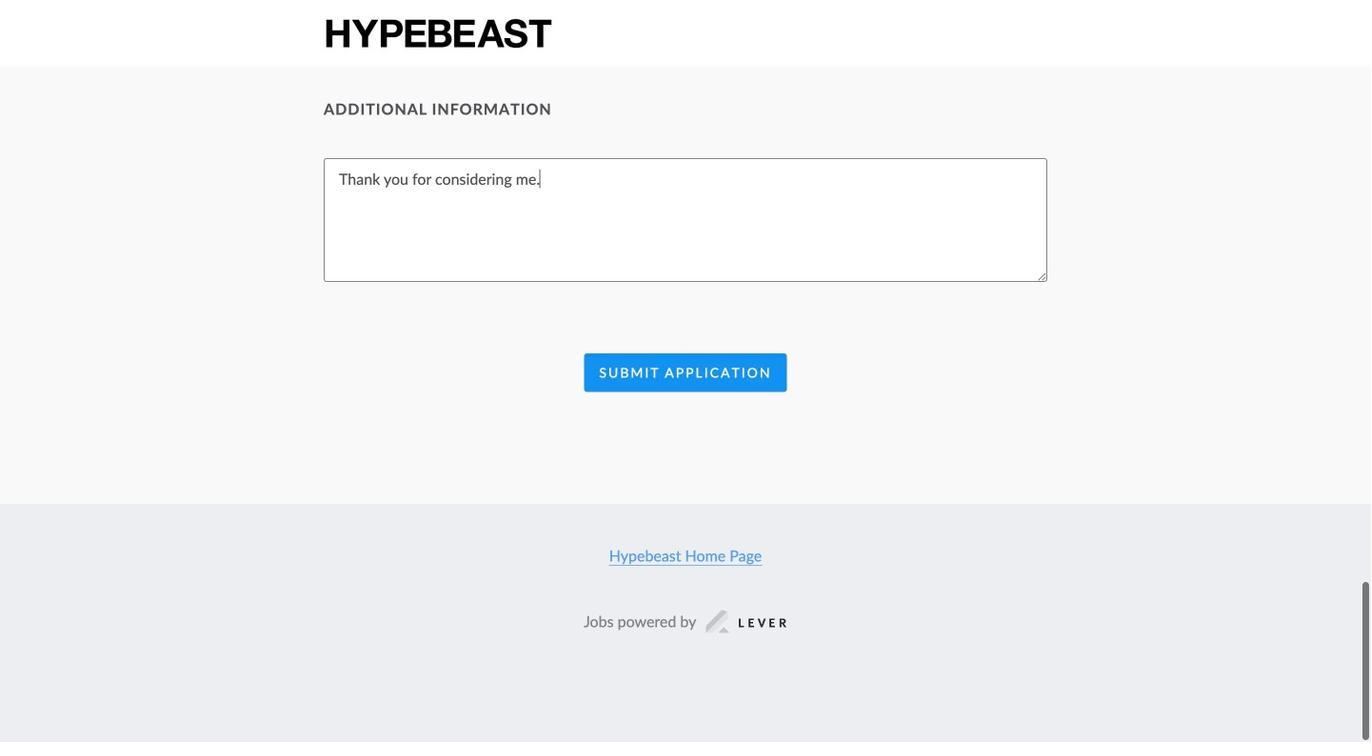 Task type: locate. For each thing, give the bounding box(es) containing it.
lever logo image
[[706, 610, 788, 633]]

hypebeast logo image
[[324, 17, 554, 50]]

Add a cover letter or anything else you want to share. text field
[[324, 158, 1048, 282]]



Task type: vqa. For each thing, say whether or not it's contained in the screenshot.
the middle Type your response "text box"
no



